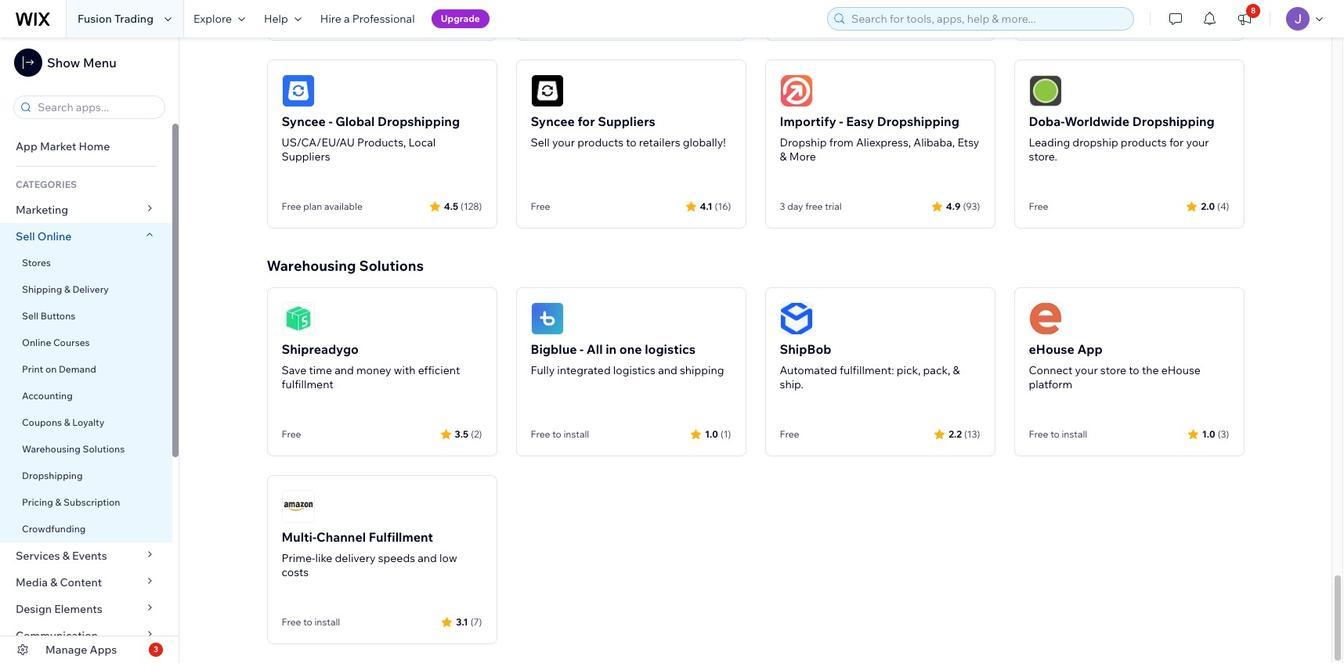 Task type: locate. For each thing, give the bounding box(es) containing it.
professional
[[353, 12, 415, 26]]

0 horizontal spatial for
[[578, 114, 595, 129]]

warehousing up shipreadygo logo
[[267, 257, 356, 275]]

& right "media"
[[50, 576, 58, 590]]

sell left buttons
[[22, 310, 39, 322]]

- inside the syncee - global dropshipping us/ca/eu/au products, local suppliers
[[329, 114, 333, 129]]

0 horizontal spatial solutions
[[83, 444, 125, 455]]

0 horizontal spatial suppliers
[[282, 150, 331, 164]]

and left low
[[418, 552, 437, 566]]

0 vertical spatial sell
[[531, 136, 550, 150]]

install down integrated
[[564, 429, 590, 440]]

online up print
[[22, 337, 51, 349]]

0 horizontal spatial warehousing solutions
[[22, 444, 125, 455]]

products,
[[357, 136, 406, 150]]

and right time
[[335, 364, 354, 378]]

crowdfunding
[[22, 524, 86, 535]]

sell buttons link
[[0, 303, 172, 330]]

1 horizontal spatial syncee
[[531, 114, 575, 129]]

sell
[[531, 136, 550, 150], [16, 230, 35, 244], [22, 310, 39, 322]]

0 vertical spatial warehousing
[[267, 257, 356, 275]]

ehouse right 'the'
[[1162, 364, 1201, 378]]

manage apps
[[45, 643, 117, 658]]

warehousing solutions inside sidebar element
[[22, 444, 125, 455]]

0 horizontal spatial -
[[329, 114, 333, 129]]

2 horizontal spatial your
[[1187, 136, 1210, 150]]

0 horizontal spatial syncee
[[282, 114, 326, 129]]

sell online
[[16, 230, 72, 244]]

free to install down fully
[[531, 429, 590, 440]]

online
[[37, 230, 72, 244], [22, 337, 51, 349]]

sell buttons
[[22, 310, 75, 322]]

0 horizontal spatial warehousing
[[22, 444, 81, 455]]

free down platform
[[1029, 429, 1049, 440]]

importify - easy dropshipping logo image
[[780, 74, 813, 107]]

suppliers inside syncee for suppliers sell your products to retailers globally!
[[598, 114, 656, 129]]

dropshipping inside doba-worldwide dropshipping leading dropship products for your store.
[[1133, 114, 1215, 129]]

(7)
[[471, 616, 482, 628]]

warehousing solutions down the available
[[267, 257, 424, 275]]

0 horizontal spatial your
[[552, 136, 575, 150]]

solutions down loyalty
[[83, 444, 125, 455]]

0 horizontal spatial products
[[578, 136, 624, 150]]

0 horizontal spatial ehouse
[[1029, 342, 1075, 357]]

with
[[394, 364, 416, 378]]

0 horizontal spatial and
[[335, 364, 354, 378]]

1 products from the left
[[578, 136, 624, 150]]

1.0 for to
[[1203, 428, 1216, 440]]

doba-worldwide dropshipping leading dropship products for your store.
[[1029, 114, 1215, 164]]

1 vertical spatial suppliers
[[282, 150, 331, 164]]

costs
[[282, 566, 309, 580]]

free to install for prime-
[[282, 617, 340, 629]]

free down store.
[[1029, 201, 1049, 212]]

shipping
[[22, 284, 62, 295]]

warehousing solutions link
[[0, 437, 172, 463]]

- for importify
[[840, 114, 844, 129]]

stores link
[[0, 250, 172, 277]]

& left delivery
[[64, 284, 70, 295]]

one
[[620, 342, 642, 357]]

app up 'store'
[[1078, 342, 1103, 357]]

products right dropship
[[1121, 136, 1168, 150]]

products inside doba-worldwide dropshipping leading dropship products for your store.
[[1121, 136, 1168, 150]]

syncee - global dropshipping logo image
[[282, 74, 315, 107]]

free to install down costs
[[282, 617, 340, 629]]

marketing link
[[0, 197, 172, 223]]

Search for tools, apps, help & more... field
[[847, 8, 1129, 30]]

doba-worldwide dropshipping logo image
[[1029, 74, 1062, 107]]

syncee inside syncee for suppliers sell your products to retailers globally!
[[531, 114, 575, 129]]

1 horizontal spatial and
[[418, 552, 437, 566]]

1 horizontal spatial products
[[1121, 136, 1168, 150]]

install for in
[[564, 429, 590, 440]]

3 day free trial
[[780, 201, 842, 212]]

to for connect
[[1051, 429, 1060, 440]]

(16)
[[715, 200, 732, 212]]

0 horizontal spatial free to install
[[282, 617, 340, 629]]

1 vertical spatial app
[[1078, 342, 1103, 357]]

- left easy
[[840, 114, 844, 129]]

sell up stores
[[16, 230, 35, 244]]

free to install for your
[[1029, 429, 1088, 440]]

0 vertical spatial online
[[37, 230, 72, 244]]

0 vertical spatial suppliers
[[598, 114, 656, 129]]

free to install
[[531, 429, 590, 440], [1029, 429, 1088, 440], [282, 617, 340, 629]]

0 vertical spatial warehousing solutions
[[267, 257, 424, 275]]

install
[[564, 429, 590, 440], [1062, 429, 1088, 440], [315, 617, 340, 629]]

design elements link
[[0, 596, 172, 623]]

to
[[626, 136, 637, 150], [1130, 364, 1140, 378], [553, 429, 562, 440], [1051, 429, 1060, 440], [303, 617, 312, 629]]

- left global
[[329, 114, 333, 129]]

accounting link
[[0, 383, 172, 410]]

1 vertical spatial warehousing
[[22, 444, 81, 455]]

warehousing solutions
[[267, 257, 424, 275], [22, 444, 125, 455]]

products inside syncee for suppliers sell your products to retailers globally!
[[578, 136, 624, 150]]

1 horizontal spatial free to install
[[531, 429, 590, 440]]

pricing & subscription
[[22, 497, 120, 509]]

2 - from the left
[[840, 114, 844, 129]]

1 - from the left
[[329, 114, 333, 129]]

1 horizontal spatial app
[[1078, 342, 1103, 357]]

free
[[806, 201, 823, 212]]

free to install down platform
[[1029, 429, 1088, 440]]

1 vertical spatial online
[[22, 337, 51, 349]]

home
[[79, 140, 110, 154]]

& right pack,
[[953, 364, 961, 378]]

warehousing down coupons
[[22, 444, 81, 455]]

0 vertical spatial ehouse
[[1029, 342, 1075, 357]]

warehousing
[[267, 257, 356, 275], [22, 444, 81, 455]]

bigblue ‑ all in one logistics fully integrated logistics and shipping
[[531, 342, 725, 378]]

syncee down syncee for suppliers logo
[[531, 114, 575, 129]]

1 horizontal spatial warehousing
[[267, 257, 356, 275]]

4.5 (128)
[[444, 200, 482, 212]]

1 vertical spatial sell
[[16, 230, 35, 244]]

2 horizontal spatial free to install
[[1029, 429, 1088, 440]]

stores
[[22, 257, 51, 269]]

1 horizontal spatial install
[[564, 429, 590, 440]]

to down fully
[[553, 429, 562, 440]]

content
[[60, 576, 102, 590]]

3
[[780, 201, 786, 212], [154, 645, 158, 655]]

1 vertical spatial ehouse
[[1162, 364, 1201, 378]]

to down platform
[[1051, 429, 1060, 440]]

dropshipping up local on the left of the page
[[378, 114, 460, 129]]

warehousing solutions down coupons & loyalty
[[22, 444, 125, 455]]

app
[[16, 140, 37, 154], [1078, 342, 1103, 357]]

0 horizontal spatial 3
[[154, 645, 158, 655]]

install down platform
[[1062, 429, 1088, 440]]

3.1 (7)
[[456, 616, 482, 628]]

1 horizontal spatial 3
[[780, 201, 786, 212]]

suppliers
[[598, 114, 656, 129], [282, 150, 331, 164]]

upgrade
[[441, 13, 480, 24]]

app left market
[[16, 140, 37, 154]]

subscription
[[64, 497, 120, 509]]

dropshipping inside dropshipping link
[[22, 470, 83, 482]]

2 vertical spatial sell
[[22, 310, 39, 322]]

products for dropshipping
[[1121, 136, 1168, 150]]

services & events link
[[0, 543, 172, 570]]

your down syncee for suppliers logo
[[552, 136, 575, 150]]

and inside 'shipreadygo save time and money with efficient fulfillment'
[[335, 364, 354, 378]]

install down like
[[315, 617, 340, 629]]

media & content link
[[0, 570, 172, 596]]

suppliers up retailers
[[598, 114, 656, 129]]

suppliers up plan on the left of the page
[[282, 150, 331, 164]]

1.0 left (1)
[[705, 428, 719, 440]]

for inside doba-worldwide dropshipping leading dropship products for your store.
[[1170, 136, 1184, 150]]

shipbob automated fulfillment: pick, pack, & ship.
[[780, 342, 961, 392]]

your inside doba-worldwide dropshipping leading dropship products for your store.
[[1187, 136, 1210, 150]]

shipbob logo image
[[780, 303, 813, 335]]

1 horizontal spatial your
[[1076, 364, 1099, 378]]

trial
[[825, 201, 842, 212]]

0 vertical spatial solutions
[[359, 257, 424, 275]]

multi-channel fulfillment prime-like delivery speeds and low costs
[[282, 530, 457, 580]]

solutions
[[359, 257, 424, 275], [83, 444, 125, 455]]

and left shipping
[[658, 364, 678, 378]]

3 right 'apps'
[[154, 645, 158, 655]]

channel
[[317, 530, 366, 545]]

& left loyalty
[[64, 417, 70, 429]]

free down 'ship.'
[[780, 429, 800, 440]]

solutions inside warehousing solutions link
[[83, 444, 125, 455]]

app inside sidebar element
[[16, 140, 37, 154]]

& right pricing
[[55, 497, 61, 509]]

accounting
[[22, 390, 73, 402]]

syncee for syncee for suppliers
[[531, 114, 575, 129]]

1 horizontal spatial solutions
[[359, 257, 424, 275]]

dropshipping up pricing
[[22, 470, 83, 482]]

logistics
[[645, 342, 696, 357], [614, 364, 656, 378]]

1.0
[[705, 428, 719, 440], [1203, 428, 1216, 440]]

0 vertical spatial app
[[16, 140, 37, 154]]

-
[[329, 114, 333, 129], [840, 114, 844, 129]]

automated
[[780, 364, 838, 378]]

&
[[780, 150, 787, 164], [64, 284, 70, 295], [953, 364, 961, 378], [64, 417, 70, 429], [55, 497, 61, 509], [62, 549, 70, 564], [50, 576, 58, 590]]

1 1.0 from the left
[[705, 428, 719, 440]]

to left 'the'
[[1130, 364, 1140, 378]]

0 horizontal spatial 1.0
[[705, 428, 719, 440]]

ship.
[[780, 378, 804, 392]]

0 vertical spatial 3
[[780, 201, 786, 212]]

& inside importify - easy dropshipping dropship from aliexpress, alibaba, etsy & more
[[780, 150, 787, 164]]

online down the marketing
[[37, 230, 72, 244]]

3 left day
[[780, 201, 786, 212]]

efficient
[[418, 364, 460, 378]]

- inside importify - easy dropshipping dropship from aliexpress, alibaba, etsy & more
[[840, 114, 844, 129]]

importify
[[780, 114, 837, 129]]

1 horizontal spatial suppliers
[[598, 114, 656, 129]]

3 inside sidebar element
[[154, 645, 158, 655]]

1 horizontal spatial 1.0
[[1203, 428, 1216, 440]]

dropshipping right worldwide
[[1133, 114, 1215, 129]]

1.0 for logistics
[[705, 428, 719, 440]]

shipreadygo save time and money with efficient fulfillment
[[282, 342, 460, 392]]

free left plan on the left of the page
[[282, 201, 301, 212]]

0 vertical spatial logistics
[[645, 342, 696, 357]]

hire
[[320, 12, 342, 26]]

1 horizontal spatial warehousing solutions
[[267, 257, 424, 275]]

0 horizontal spatial app
[[16, 140, 37, 154]]

1 vertical spatial solutions
[[83, 444, 125, 455]]

to down costs
[[303, 617, 312, 629]]

2 horizontal spatial install
[[1062, 429, 1088, 440]]

1 vertical spatial warehousing solutions
[[22, 444, 125, 455]]

sell inside 'link'
[[16, 230, 35, 244]]

2 1.0 from the left
[[1203, 428, 1216, 440]]

shipping & delivery link
[[0, 277, 172, 303]]

dropshipping inside importify - easy dropshipping dropship from aliexpress, alibaba, etsy & more
[[878, 114, 960, 129]]

sell down syncee for suppliers logo
[[531, 136, 550, 150]]

0 horizontal spatial install
[[315, 617, 340, 629]]

syncee inside the syncee - global dropshipping us/ca/eu/au products, local suppliers
[[282, 114, 326, 129]]

solutions down the available
[[359, 257, 424, 275]]

fully
[[531, 364, 555, 378]]

2 horizontal spatial and
[[658, 364, 678, 378]]

2 products from the left
[[1121, 136, 1168, 150]]

1 syncee from the left
[[282, 114, 326, 129]]

1 vertical spatial 3
[[154, 645, 158, 655]]

4.1 (16)
[[700, 200, 732, 212]]

logistics up shipping
[[645, 342, 696, 357]]

syncee - global dropshipping us/ca/eu/au products, local suppliers
[[282, 114, 460, 164]]

& left more
[[780, 150, 787, 164]]

to left retailers
[[626, 136, 637, 150]]

demand
[[59, 364, 96, 375]]

1 vertical spatial for
[[1170, 136, 1184, 150]]

1 horizontal spatial for
[[1170, 136, 1184, 150]]

1.0 left (3)
[[1203, 428, 1216, 440]]

shipreadygo logo image
[[282, 303, 315, 335]]

1 horizontal spatial -
[[840, 114, 844, 129]]

your up 2.0
[[1187, 136, 1210, 150]]

& left events
[[62, 549, 70, 564]]

trading
[[114, 12, 154, 26]]

(1)
[[721, 428, 732, 440]]

1 vertical spatial logistics
[[614, 364, 656, 378]]

events
[[72, 549, 107, 564]]

for inside syncee for suppliers sell your products to retailers globally!
[[578, 114, 595, 129]]

on
[[45, 364, 57, 375]]

logistics down one
[[614, 364, 656, 378]]

sell inside syncee for suppliers sell your products to retailers globally!
[[531, 136, 550, 150]]

your left 'store'
[[1076, 364, 1099, 378]]

app inside ehouse app connect your store to the ehouse platform
[[1078, 342, 1103, 357]]

store.
[[1029, 150, 1058, 164]]

install for prime-
[[315, 617, 340, 629]]

products left retailers
[[578, 136, 624, 150]]

ehouse up connect
[[1029, 342, 1075, 357]]

2 syncee from the left
[[531, 114, 575, 129]]

0 vertical spatial for
[[578, 114, 595, 129]]

4.1
[[700, 200, 713, 212]]

syncee up us/ca/eu/au
[[282, 114, 326, 129]]

ehouse app logo image
[[1029, 303, 1062, 335]]

dropshipping up alibaba,
[[878, 114, 960, 129]]

in
[[606, 342, 617, 357]]



Task type: describe. For each thing, give the bounding box(es) containing it.
like
[[315, 552, 333, 566]]

fusion
[[78, 12, 112, 26]]

syncee for syncee - global dropshipping
[[282, 114, 326, 129]]

- for syncee
[[329, 114, 333, 129]]

hire a professional link
[[311, 0, 425, 38]]

speeds
[[378, 552, 415, 566]]

time
[[309, 364, 332, 378]]

& for delivery
[[64, 284, 70, 295]]

4.9
[[947, 200, 961, 212]]

free right (128)
[[531, 201, 551, 212]]

low
[[440, 552, 457, 566]]

Search apps... field
[[33, 96, 160, 118]]

apps
[[90, 643, 117, 658]]

online courses link
[[0, 330, 172, 357]]

& for loyalty
[[64, 417, 70, 429]]

‑
[[580, 342, 584, 357]]

buttons
[[41, 310, 75, 322]]

shipbob
[[780, 342, 832, 357]]

sidebar element
[[0, 38, 179, 664]]

free down the fulfillment
[[282, 429, 301, 440]]

products for suppliers
[[578, 136, 624, 150]]

coupons
[[22, 417, 62, 429]]

design elements
[[16, 603, 103, 617]]

print on demand link
[[0, 357, 172, 383]]

1.0 (1)
[[705, 428, 732, 440]]

dropship
[[1073, 136, 1119, 150]]

etsy
[[958, 136, 980, 150]]

pricing
[[22, 497, 53, 509]]

2.0
[[1202, 200, 1216, 212]]

dropshipping link
[[0, 463, 172, 490]]

fulfillment
[[369, 530, 433, 545]]

a
[[344, 12, 350, 26]]

worldwide
[[1065, 114, 1130, 129]]

to inside syncee for suppliers sell your products to retailers globally!
[[626, 136, 637, 150]]

crowdfunding link
[[0, 516, 172, 543]]

pick,
[[897, 364, 921, 378]]

money
[[357, 364, 392, 378]]

your inside syncee for suppliers sell your products to retailers globally!
[[552, 136, 575, 150]]

day
[[788, 201, 804, 212]]

upgrade button
[[432, 9, 490, 28]]

3 for 3
[[154, 645, 158, 655]]

show menu
[[47, 55, 117, 71]]

3.5 (2)
[[455, 428, 482, 440]]

warehousing inside sidebar element
[[22, 444, 81, 455]]

fulfillment
[[282, 378, 334, 392]]

to for fulfillment
[[303, 617, 312, 629]]

pack,
[[924, 364, 951, 378]]

to inside ehouse app connect your store to the ehouse platform
[[1130, 364, 1140, 378]]

sell for sell buttons
[[22, 310, 39, 322]]

2.0 (4)
[[1202, 200, 1230, 212]]

free to install for in
[[531, 429, 590, 440]]

and inside multi-channel fulfillment prime-like delivery speeds and low costs
[[418, 552, 437, 566]]

shipping & delivery
[[22, 284, 109, 295]]

install for your
[[1062, 429, 1088, 440]]

1 horizontal spatial ehouse
[[1162, 364, 1201, 378]]

fusion trading
[[78, 12, 154, 26]]

3.1
[[456, 616, 468, 628]]

fulfillment:
[[840, 364, 895, 378]]

categories
[[16, 179, 77, 190]]

media & content
[[16, 576, 102, 590]]

and inside bigblue ‑ all in one logistics fully integrated logistics and shipping
[[658, 364, 678, 378]]

sell online link
[[0, 223, 172, 250]]

app market home
[[16, 140, 110, 154]]

(2)
[[471, 428, 482, 440]]

1.0 (3)
[[1203, 428, 1230, 440]]

us/ca/eu/au
[[282, 136, 355, 150]]

globally!
[[683, 136, 726, 150]]

sell for sell online
[[16, 230, 35, 244]]

your inside ehouse app connect your store to the ehouse platform
[[1076, 364, 1099, 378]]

app market home link
[[0, 133, 172, 160]]

integrated
[[558, 364, 611, 378]]

bigblue ‑ all in one logistics logo image
[[531, 303, 564, 335]]

show menu button
[[14, 49, 117, 77]]

3 for 3 day free trial
[[780, 201, 786, 212]]

dropshipping inside the syncee - global dropshipping us/ca/eu/au products, local suppliers
[[378, 114, 460, 129]]

2.2
[[949, 428, 962, 440]]

services
[[16, 549, 60, 564]]

plan
[[303, 201, 322, 212]]

syncee for suppliers sell your products to retailers globally!
[[531, 114, 726, 150]]

all
[[587, 342, 603, 357]]

save
[[282, 364, 307, 378]]

free down costs
[[282, 617, 301, 629]]

delivery
[[335, 552, 376, 566]]

menu
[[83, 55, 117, 71]]

coupons & loyalty link
[[0, 410, 172, 437]]

store
[[1101, 364, 1127, 378]]

& inside shipbob automated fulfillment: pick, pack, & ship.
[[953, 364, 961, 378]]

local
[[409, 136, 436, 150]]

elements
[[54, 603, 103, 617]]

& for events
[[62, 549, 70, 564]]

services & events
[[16, 549, 107, 564]]

suppliers inside the syncee - global dropshipping us/ca/eu/au products, local suppliers
[[282, 150, 331, 164]]

loyalty
[[72, 417, 105, 429]]

to for all
[[553, 429, 562, 440]]

syncee for suppliers logo image
[[531, 74, 564, 107]]

8
[[1252, 5, 1257, 16]]

print
[[22, 364, 43, 375]]

(4)
[[1218, 200, 1230, 212]]

& for subscription
[[55, 497, 61, 509]]

print on demand
[[22, 364, 96, 375]]

(13)
[[965, 428, 981, 440]]

more
[[790, 150, 817, 164]]

global
[[336, 114, 375, 129]]

multi-
[[282, 530, 317, 545]]

multi-channel fulfillment logo image
[[282, 491, 315, 524]]

from
[[830, 136, 854, 150]]

marketing
[[16, 203, 68, 217]]

prime-
[[282, 552, 315, 566]]

4.5
[[444, 200, 459, 212]]

free down fully
[[531, 429, 551, 440]]

& for content
[[50, 576, 58, 590]]

shipreadygo
[[282, 342, 359, 357]]

3.5
[[455, 428, 469, 440]]

communication
[[16, 629, 100, 643]]

online inside 'link'
[[37, 230, 72, 244]]

alibaba,
[[914, 136, 956, 150]]



Task type: vqa. For each thing, say whether or not it's contained in the screenshot.


